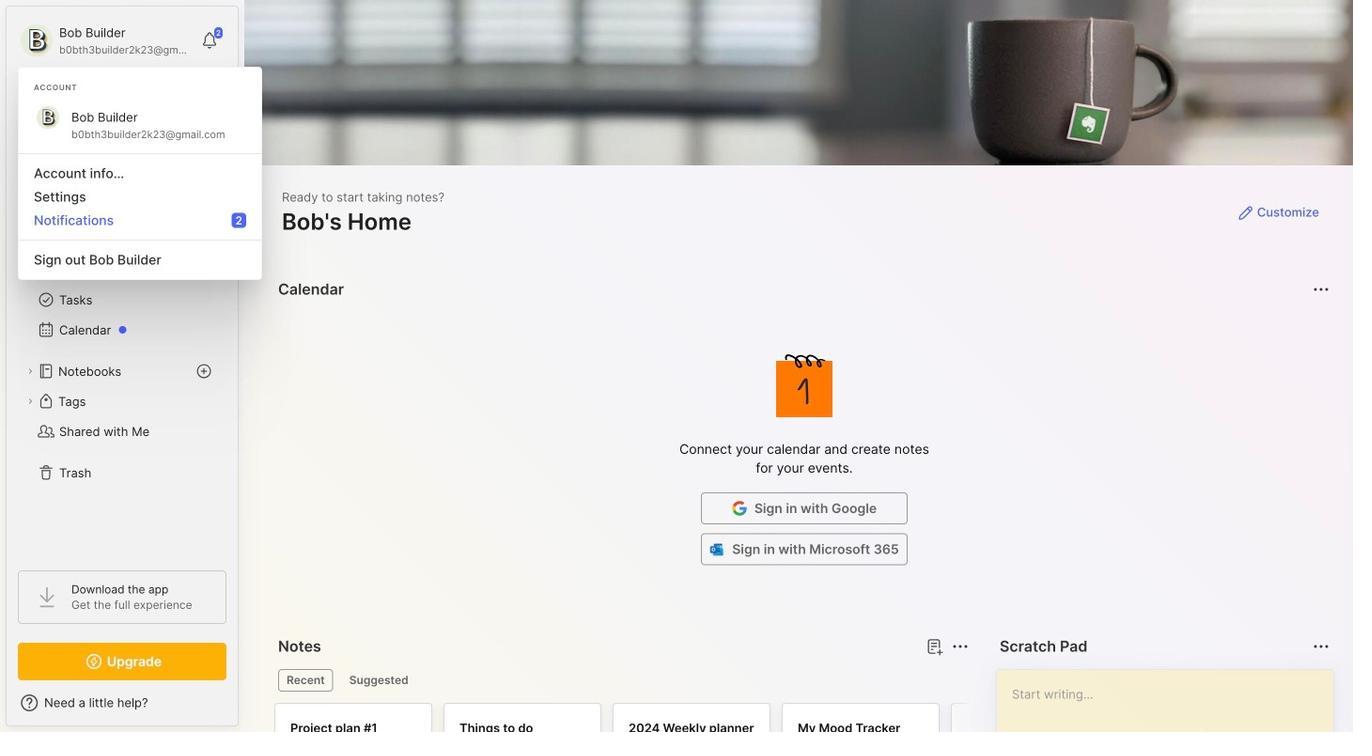 Task type: locate. For each thing, give the bounding box(es) containing it.
None search field
[[52, 93, 202, 116]]

tree
[[7, 183, 238, 553]]

WHAT'S NEW field
[[7, 688, 238, 718]]

tab list
[[278, 669, 966, 692]]

none search field inside main element
[[52, 93, 202, 116]]

Account field
[[18, 22, 192, 59]]

1 horizontal spatial tab
[[341, 669, 417, 692]]

row group
[[274, 703, 1120, 732]]

Start writing… text field
[[1012, 670, 1332, 732]]

tab
[[278, 669, 333, 692], [341, 669, 417, 692]]

Search text field
[[52, 96, 202, 114]]

0 horizontal spatial tab
[[278, 669, 333, 692]]



Task type: describe. For each thing, give the bounding box(es) containing it.
dropdown list menu
[[19, 146, 261, 272]]

click to collapse image
[[237, 697, 251, 720]]

2 tab from the left
[[341, 669, 417, 692]]

expand tags image
[[24, 396, 36, 407]]

tree inside main element
[[7, 183, 238, 553]]

expand notebooks image
[[24, 366, 36, 377]]

main element
[[0, 0, 244, 732]]

1 tab from the left
[[278, 669, 333, 692]]



Task type: vqa. For each thing, say whether or not it's contained in the screenshot.
More actions icon
no



